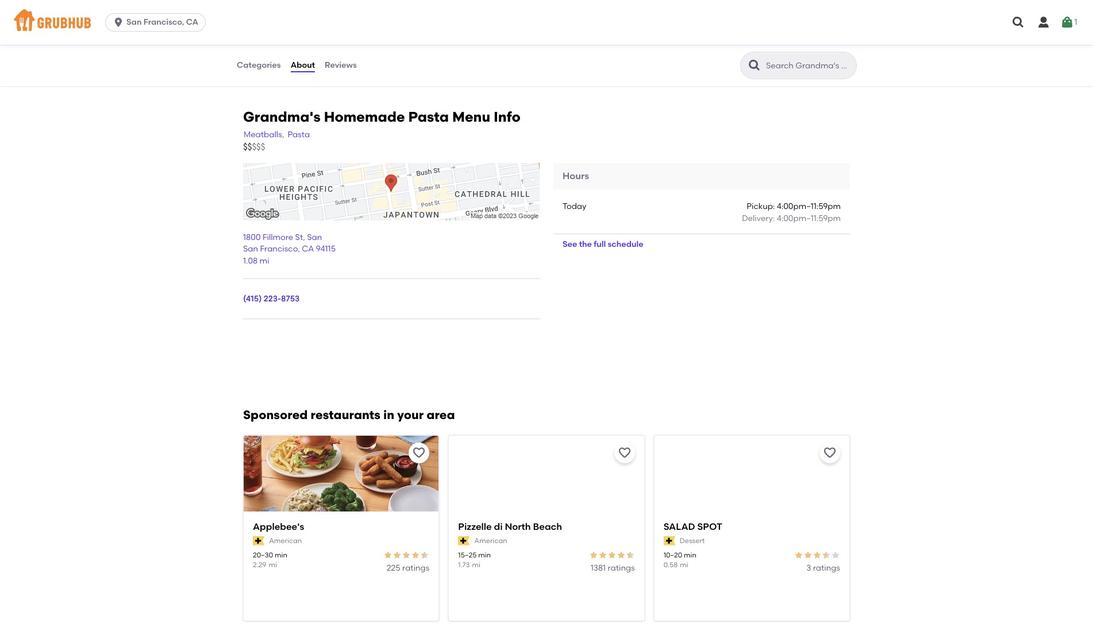 Task type: describe. For each thing, give the bounding box(es) containing it.
svg image inside san francisco, ca button
[[113, 17, 124, 28]]

1.73
[[458, 562, 470, 570]]

mi for applebee's
[[269, 562, 277, 570]]

0.58
[[664, 562, 678, 570]]

di
[[494, 522, 503, 533]]

your
[[397, 408, 424, 423]]

san francisco, ca button
[[105, 13, 210, 32]]

pizzelle di north beach link
[[458, 521, 635, 534]]

ca inside 1800 fillmore st, san san francisco , ca 94115 1.08 mi
[[302, 245, 314, 254]]

meatballs, pasta
[[244, 130, 310, 140]]

svg image inside 1 button
[[1061, 16, 1075, 29]]

Search Grandma's Homemade Pasta search field
[[765, 60, 853, 71]]

save this restaurant button for pizzelle
[[614, 443, 635, 464]]

1800 fillmore st, san san francisco , ca 94115 1.08 mi
[[243, 233, 336, 266]]

225 ratings
[[387, 564, 430, 574]]

applebee's
[[253, 522, 304, 533]]

about button
[[290, 45, 316, 86]]

mi for salad spot
[[680, 562, 689, 570]]

(415) 223-8753 button
[[243, 294, 300, 305]]

info
[[494, 108, 521, 125]]

sponsored
[[243, 408, 308, 423]]

2.29
[[253, 562, 266, 570]]

north
[[505, 522, 531, 533]]

subscription pass image for salad spot
[[664, 537, 676, 546]]

,
[[298, 245, 300, 254]]

see the full schedule button
[[554, 235, 653, 255]]

save this restaurant button for salad
[[820, 443, 841, 464]]

search icon image
[[748, 59, 762, 72]]

subscription pass image for pizzelle di north beach
[[458, 537, 470, 546]]

pickup: 4:00pm–11:59pm delivery: 4:00pm–11:59pm
[[742, 202, 841, 223]]

1381 ratings
[[591, 564, 635, 574]]

15–25 min 1.73 mi
[[458, 552, 491, 570]]

(415)
[[243, 294, 262, 304]]

reviews button
[[324, 45, 358, 86]]

san francisco, ca
[[127, 17, 198, 27]]

menu
[[452, 108, 491, 125]]

san inside button
[[127, 17, 142, 27]]

1 horizontal spatial pasta
[[408, 108, 449, 125]]

2 horizontal spatial san
[[307, 233, 322, 243]]

delivery:
[[742, 214, 775, 223]]

area
[[427, 408, 455, 423]]

min for salad spot
[[684, 552, 697, 560]]

schedule
[[608, 240, 644, 249]]

american for pizzelle di north beach
[[475, 537, 507, 545]]

225
[[387, 564, 401, 574]]

1 save this restaurant button from the left
[[409, 443, 430, 464]]

8753
[[281, 294, 300, 304]]

1381
[[591, 564, 606, 574]]

spot
[[698, 522, 723, 533]]

20–30 min 2.29 mi
[[253, 552, 287, 570]]

3
[[807, 564, 811, 574]]

francisco,
[[144, 17, 184, 27]]

american for applebee's
[[269, 537, 302, 545]]

3 ratings
[[807, 564, 841, 574]]

fillmore
[[263, 233, 293, 243]]

hours
[[563, 171, 589, 182]]

beach
[[533, 522, 562, 533]]

$$
[[243, 142, 252, 152]]



Task type: vqa. For each thing, say whether or not it's contained in the screenshot.
the Hours
yes



Task type: locate. For each thing, give the bounding box(es) containing it.
1 vertical spatial 4:00pm–11:59pm
[[777, 214, 841, 223]]

grandma's homemade pasta menu info
[[243, 108, 521, 125]]

ratings right 1381
[[608, 564, 635, 574]]

2 american from the left
[[475, 537, 507, 545]]

sponsored restaurants in your area
[[243, 408, 455, 423]]

ratings right the 225
[[403, 564, 430, 574]]

0 horizontal spatial save this restaurant image
[[618, 447, 632, 461]]

min inside 20–30 min 2.29 mi
[[275, 552, 287, 560]]

2 svg image from the left
[[1061, 16, 1075, 29]]

1800
[[243, 233, 261, 243]]

1 horizontal spatial american
[[475, 537, 507, 545]]

0 vertical spatial san
[[127, 17, 142, 27]]

ratings for salad
[[813, 564, 841, 574]]

pasta down 'grandma's'
[[288, 130, 310, 140]]

min for applebee's
[[275, 552, 287, 560]]

save this restaurant button
[[409, 443, 430, 464], [614, 443, 635, 464], [820, 443, 841, 464]]

svg image
[[1037, 16, 1051, 29], [1061, 16, 1075, 29]]

subscription pass image for applebee's
[[253, 537, 265, 546]]

mi right 1.08 on the top
[[260, 256, 269, 266]]

salad spot link
[[664, 521, 841, 534]]

1 vertical spatial ca
[[302, 245, 314, 254]]

the
[[579, 240, 592, 249]]

0 vertical spatial pasta
[[408, 108, 449, 125]]

grandma's
[[243, 108, 321, 125]]

2 save this restaurant image from the left
[[823, 447, 837, 461]]

0 horizontal spatial ca
[[186, 17, 198, 27]]

about
[[291, 60, 315, 70]]

2 horizontal spatial ratings
[[813, 564, 841, 574]]

american down applebee's
[[269, 537, 302, 545]]

2 horizontal spatial min
[[684, 552, 697, 560]]

main navigation navigation
[[0, 0, 1094, 45]]

st,
[[295, 233, 305, 243]]

0 horizontal spatial svg image
[[1037, 16, 1051, 29]]

pickup:
[[747, 202, 775, 212]]

0 horizontal spatial min
[[275, 552, 287, 560]]

save this restaurant image
[[412, 447, 426, 461]]

1 horizontal spatial save this restaurant image
[[823, 447, 837, 461]]

restaurants
[[311, 408, 381, 423]]

$$$$$
[[243, 142, 265, 152]]

ca
[[186, 17, 198, 27], [302, 245, 314, 254]]

meatballs,
[[244, 130, 284, 140]]

min inside 10–20 min 0.58 mi
[[684, 552, 697, 560]]

0 horizontal spatial ratings
[[403, 564, 430, 574]]

save this restaurant image for pizzelle di north beach
[[618, 447, 632, 461]]

1 horizontal spatial min
[[479, 552, 491, 560]]

pasta
[[408, 108, 449, 125], [288, 130, 310, 140]]

20–30
[[253, 552, 273, 560]]

1 horizontal spatial save this restaurant button
[[614, 443, 635, 464]]

1 horizontal spatial ca
[[302, 245, 314, 254]]

1 ratings from the left
[[403, 564, 430, 574]]

2 min from the left
[[479, 552, 491, 560]]

american
[[269, 537, 302, 545], [475, 537, 507, 545]]

15–25
[[458, 552, 477, 560]]

0 horizontal spatial pasta
[[288, 130, 310, 140]]

mi inside 20–30 min 2.29 mi
[[269, 562, 277, 570]]

0 horizontal spatial save this restaurant button
[[409, 443, 430, 464]]

pizzelle
[[458, 522, 492, 533]]

san right st,
[[307, 233, 322, 243]]

1 vertical spatial pasta
[[288, 130, 310, 140]]

1 svg image from the left
[[1037, 16, 1051, 29]]

svg image
[[1012, 16, 1026, 29], [113, 17, 124, 28]]

2 vertical spatial san
[[243, 245, 258, 254]]

1 min from the left
[[275, 552, 287, 560]]

francisco
[[260, 245, 298, 254]]

2 4:00pm–11:59pm from the top
[[777, 214, 841, 223]]

reviews
[[325, 60, 357, 70]]

dessert
[[680, 537, 705, 545]]

min
[[275, 552, 287, 560], [479, 552, 491, 560], [684, 552, 697, 560]]

salad
[[664, 522, 695, 533]]

san left francisco,
[[127, 17, 142, 27]]

ca right ,
[[302, 245, 314, 254]]

min for pizzelle di north beach
[[479, 552, 491, 560]]

categories button
[[236, 45, 282, 86]]

3 ratings from the left
[[813, 564, 841, 574]]

mi for pizzelle di north beach
[[472, 562, 481, 570]]

1 button
[[1061, 12, 1078, 33]]

meatballs, button
[[243, 129, 285, 141]]

pasta button
[[287, 129, 311, 141]]

1
[[1075, 17, 1078, 27]]

see
[[563, 240, 577, 249]]

3 subscription pass image from the left
[[664, 537, 676, 546]]

1 american from the left
[[269, 537, 302, 545]]

mi inside 10–20 min 0.58 mi
[[680, 562, 689, 570]]

in
[[384, 408, 395, 423]]

san
[[127, 17, 142, 27], [307, 233, 322, 243], [243, 245, 258, 254]]

ca inside button
[[186, 17, 198, 27]]

salad spot
[[664, 522, 723, 533]]

1 horizontal spatial san
[[243, 245, 258, 254]]

0 horizontal spatial subscription pass image
[[253, 537, 265, 546]]

ratings right 3
[[813, 564, 841, 574]]

3 save this restaurant button from the left
[[820, 443, 841, 464]]

1 vertical spatial san
[[307, 233, 322, 243]]

0 horizontal spatial svg image
[[113, 17, 124, 28]]

2 ratings from the left
[[608, 564, 635, 574]]

1 horizontal spatial subscription pass image
[[458, 537, 470, 546]]

min inside 15–25 min 1.73 mi
[[479, 552, 491, 560]]

4:00pm–11:59pm right delivery:
[[777, 214, 841, 223]]

1 horizontal spatial ratings
[[608, 564, 635, 574]]

today
[[563, 202, 587, 212]]

1 4:00pm–11:59pm from the top
[[777, 202, 841, 212]]

san up 1.08 on the top
[[243, 245, 258, 254]]

mi right 2.29
[[269, 562, 277, 570]]

ca right francisco,
[[186, 17, 198, 27]]

mi inside 15–25 min 1.73 mi
[[472, 562, 481, 570]]

1 save this restaurant image from the left
[[618, 447, 632, 461]]

10–20 min 0.58 mi
[[664, 552, 697, 570]]

homemade
[[324, 108, 405, 125]]

223-
[[264, 294, 281, 304]]

2 horizontal spatial subscription pass image
[[664, 537, 676, 546]]

mi inside 1800 fillmore st, san san francisco , ca 94115 1.08 mi
[[260, 256, 269, 266]]

pasta left menu
[[408, 108, 449, 125]]

1 horizontal spatial svg image
[[1061, 16, 1075, 29]]

10–20
[[664, 552, 683, 560]]

94115
[[316, 245, 336, 254]]

subscription pass image up 20–30
[[253, 537, 265, 546]]

star icon image
[[384, 551, 393, 561], [393, 551, 402, 561], [402, 551, 411, 561], [411, 551, 420, 561], [420, 551, 430, 561], [420, 551, 430, 561], [589, 551, 598, 561], [598, 551, 608, 561], [608, 551, 617, 561], [617, 551, 626, 561], [626, 551, 635, 561], [626, 551, 635, 561], [795, 551, 804, 561], [804, 551, 813, 561], [813, 551, 822, 561], [822, 551, 831, 561], [822, 551, 831, 561], [831, 551, 841, 561]]

mi right 1.73
[[472, 562, 481, 570]]

3 min from the left
[[684, 552, 697, 560]]

0 horizontal spatial american
[[269, 537, 302, 545]]

svg image left "san francisco, ca"
[[113, 17, 124, 28]]

mi right 0.58
[[680, 562, 689, 570]]

ratings
[[403, 564, 430, 574], [608, 564, 635, 574], [813, 564, 841, 574]]

american down di
[[475, 537, 507, 545]]

mi
[[260, 256, 269, 266], [269, 562, 277, 570], [472, 562, 481, 570], [680, 562, 689, 570]]

0 vertical spatial 4:00pm–11:59pm
[[777, 202, 841, 212]]

full
[[594, 240, 606, 249]]

4:00pm–11:59pm right pickup:
[[777, 202, 841, 212]]

save this restaurant image
[[618, 447, 632, 461], [823, 447, 837, 461]]

1 subscription pass image from the left
[[253, 537, 265, 546]]

min down dessert
[[684, 552, 697, 560]]

ratings for pizzelle
[[608, 564, 635, 574]]

save this restaurant image for salad spot
[[823, 447, 837, 461]]

categories
[[237, 60, 281, 70]]

(415) 223-8753
[[243, 294, 300, 304]]

2 subscription pass image from the left
[[458, 537, 470, 546]]

min right 20–30
[[275, 552, 287, 560]]

applebee's logo image
[[244, 436, 439, 533]]

4:00pm–11:59pm
[[777, 202, 841, 212], [777, 214, 841, 223]]

0 vertical spatial ca
[[186, 17, 198, 27]]

subscription pass image up "10–20"
[[664, 537, 676, 546]]

see the full schedule
[[563, 240, 644, 249]]

2 save this restaurant button from the left
[[614, 443, 635, 464]]

subscription pass image up 15–25
[[458, 537, 470, 546]]

applebee's link
[[253, 521, 430, 534]]

1.08
[[243, 256, 258, 266]]

0 horizontal spatial san
[[127, 17, 142, 27]]

pizzelle di north beach
[[458, 522, 562, 533]]

2 horizontal spatial save this restaurant button
[[820, 443, 841, 464]]

1 horizontal spatial svg image
[[1012, 16, 1026, 29]]

subscription pass image
[[253, 537, 265, 546], [458, 537, 470, 546], [664, 537, 676, 546]]

min right 15–25
[[479, 552, 491, 560]]

svg image left 1 button
[[1012, 16, 1026, 29]]



